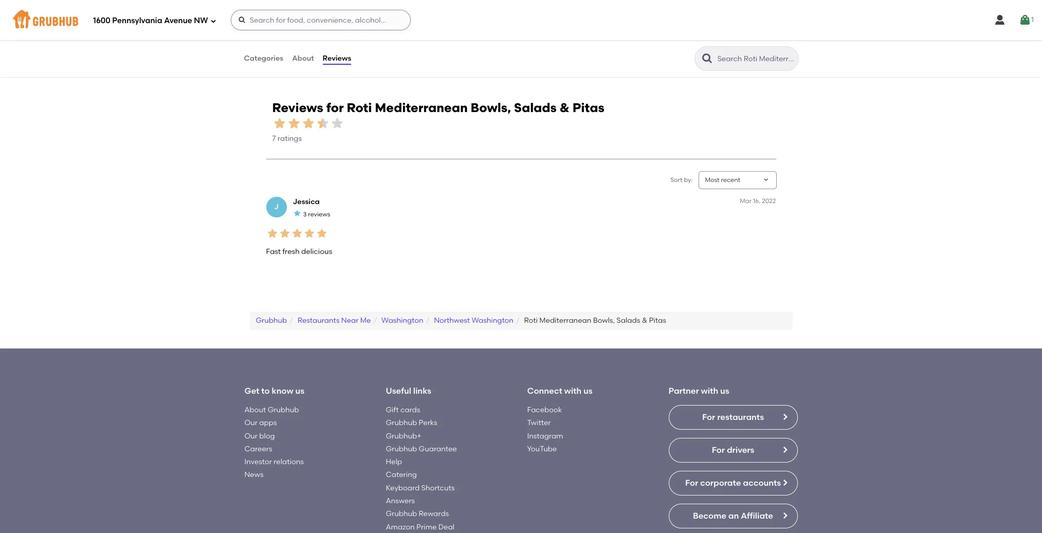 Task type: locate. For each thing, give the bounding box(es) containing it.
about inside about button
[[292, 54, 314, 63]]

blog
[[259, 432, 275, 440]]

0 horizontal spatial with
[[564, 386, 582, 396]]

1 with from the left
[[564, 386, 582, 396]]

about for about grubhub our apps our blog careers investor relations news
[[244, 406, 266, 414]]

grubhub down answers
[[386, 510, 417, 518]]

jessica
[[293, 197, 320, 206]]

with for partner
[[701, 386, 718, 396]]

0 vertical spatial mediterranean
[[375, 100, 468, 115]]

1 horizontal spatial mediterranean
[[540, 316, 591, 325]]

about left reviews button
[[292, 54, 314, 63]]

0 horizontal spatial &
[[560, 100, 570, 115]]

1 horizontal spatial about
[[292, 54, 314, 63]]

right image
[[781, 413, 789, 421], [781, 446, 789, 454], [781, 512, 789, 520]]

about grubhub our apps our blog careers investor relations news
[[244, 406, 304, 479]]

right image for become an affiliate
[[781, 512, 789, 520]]

northwest
[[434, 316, 470, 325]]

3 us from the left
[[720, 386, 729, 396]]

restaurants
[[298, 316, 340, 325]]

1 vertical spatial bowls,
[[593, 316, 615, 325]]

0.56
[[258, 21, 271, 29]]

ratings right 7
[[278, 134, 302, 143]]

fast
[[266, 247, 281, 256]]

svg image
[[994, 14, 1006, 26], [238, 16, 246, 24], [210, 18, 216, 24]]

mi
[[273, 21, 280, 29]]

grubhub rewards link
[[386, 510, 449, 518]]

svg image left svg image
[[994, 14, 1006, 26]]

roti mediterranean bowls, salads & pitas link
[[524, 316, 666, 325]]

grubhub down know
[[268, 406, 299, 414]]

washington right northwest
[[472, 316, 514, 325]]

7
[[272, 134, 276, 143]]

for inside 'link'
[[712, 445, 725, 455]]

0 vertical spatial bowls,
[[471, 100, 511, 115]]

1 vertical spatial roti
[[524, 316, 538, 325]]

0 horizontal spatial about
[[244, 406, 266, 414]]

perks
[[419, 419, 437, 427]]

1 vertical spatial about
[[244, 406, 266, 414]]

cards
[[400, 406, 420, 414]]

1 horizontal spatial bowls,
[[593, 316, 615, 325]]

right image right restaurants
[[781, 413, 789, 421]]

svg image left 0.56
[[238, 16, 246, 24]]

fast fresh delicious
[[266, 247, 332, 256]]

for corporate accounts link
[[669, 471, 798, 496]]

0 vertical spatial salads
[[514, 100, 557, 115]]

reviews
[[308, 211, 330, 218]]

reviews for reviews
[[323, 54, 351, 63]]

1 horizontal spatial washington
[[472, 316, 514, 325]]

0 horizontal spatial bowls,
[[471, 100, 511, 115]]

0 horizontal spatial us
[[295, 386, 304, 396]]

1 vertical spatial for
[[712, 445, 725, 455]]

reviews for reviews for roti mediterranean bowls, salads & pitas
[[272, 100, 323, 115]]

facebook twitter instagram youtube
[[527, 406, 563, 453]]

right image right affiliate
[[781, 512, 789, 520]]

2 vertical spatial for
[[685, 478, 698, 488]]

1 horizontal spatial roti
[[524, 316, 538, 325]]

reviews
[[323, 54, 351, 63], [272, 100, 323, 115]]

reviews right about button
[[323, 54, 351, 63]]

reviews for roti mediterranean bowls, salads & pitas
[[272, 100, 605, 115]]

1 vertical spatial reviews
[[272, 100, 323, 115]]

fresh
[[283, 247, 300, 256]]

washington right me
[[382, 316, 423, 325]]

reviews up 7 ratings
[[272, 100, 323, 115]]

2 us from the left
[[584, 386, 593, 396]]

twitter link
[[527, 419, 551, 427]]

reviews inside button
[[323, 54, 351, 63]]

become an affiliate link
[[669, 504, 798, 529]]

with right connect
[[564, 386, 582, 396]]

for left corporate
[[685, 478, 698, 488]]

with right the partner
[[701, 386, 718, 396]]

with
[[564, 386, 582, 396], [701, 386, 718, 396]]

1 vertical spatial right image
[[781, 446, 789, 454]]

1600
[[93, 16, 110, 25]]

269
[[378, 23, 390, 32]]

25–35 min 0.56 mi
[[258, 12, 289, 29]]

for left drivers
[[712, 445, 725, 455]]

1
[[1031, 15, 1034, 24]]

our up our blog link
[[244, 419, 258, 427]]

facebook link
[[527, 406, 562, 414]]

3 right image from the top
[[781, 512, 789, 520]]

0 vertical spatial about
[[292, 54, 314, 63]]

ratings for 7 ratings
[[278, 134, 302, 143]]

me
[[360, 316, 371, 325]]

connect with us
[[527, 386, 593, 396]]

1 horizontal spatial ratings
[[392, 23, 416, 32]]

0 vertical spatial our
[[244, 419, 258, 427]]

1 horizontal spatial us
[[584, 386, 593, 396]]

answers link
[[386, 497, 415, 505]]

mediterranean
[[375, 100, 468, 115], [540, 316, 591, 325]]

0 horizontal spatial mediterranean
[[375, 100, 468, 115]]

prime
[[417, 523, 437, 531]]

0 vertical spatial ratings
[[392, 23, 416, 32]]

1 horizontal spatial salads
[[617, 316, 640, 325]]

ratings for 269 ratings
[[392, 23, 416, 32]]

an
[[728, 511, 739, 521]]

right image for for restaurants
[[781, 413, 789, 421]]

ratings
[[392, 23, 416, 32], [278, 134, 302, 143]]

1 horizontal spatial &
[[642, 316, 647, 325]]

1 button
[[1019, 11, 1034, 29]]

2 with from the left
[[701, 386, 718, 396]]

for drivers
[[712, 445, 754, 455]]

1 vertical spatial our
[[244, 432, 258, 440]]

affiliate
[[741, 511, 773, 521]]

gift cards grubhub perks grubhub+ grubhub guarantee help catering keyboard shortcuts answers grubhub rewards amazon prime deal
[[386, 406, 457, 531]]

delicious
[[301, 247, 332, 256]]

Search Roti Mediterranean Bowls, Salads & Pitas search field
[[717, 54, 795, 64]]

1 right image from the top
[[781, 413, 789, 421]]

answers
[[386, 497, 415, 505]]

pennsylvania
[[112, 16, 162, 25]]

2 vertical spatial right image
[[781, 512, 789, 520]]

careers link
[[244, 445, 272, 453]]

us right connect
[[584, 386, 593, 396]]

about up our apps "link"
[[244, 406, 266, 414]]

for
[[702, 412, 715, 422], [712, 445, 725, 455], [685, 478, 698, 488]]

1 vertical spatial &
[[642, 316, 647, 325]]

1 vertical spatial ratings
[[278, 134, 302, 143]]

youtube
[[527, 445, 557, 453]]

our up careers link
[[244, 432, 258, 440]]

1 horizontal spatial pitas
[[649, 316, 666, 325]]

get
[[244, 386, 259, 396]]

right image for for drivers
[[781, 446, 789, 454]]

&
[[560, 100, 570, 115], [642, 316, 647, 325]]

0 horizontal spatial washington
[[382, 316, 423, 325]]

0 horizontal spatial roti
[[347, 100, 372, 115]]

Sort by: field
[[705, 176, 741, 185]]

washington link
[[382, 316, 423, 325]]

16,
[[753, 197, 761, 205]]

0 vertical spatial right image
[[781, 413, 789, 421]]

careers
[[244, 445, 272, 453]]

us up for restaurants
[[720, 386, 729, 396]]

0 vertical spatial reviews
[[323, 54, 351, 63]]

search icon image
[[701, 52, 713, 65]]

1 vertical spatial mediterranean
[[540, 316, 591, 325]]

investor relations link
[[244, 458, 304, 466]]

3
[[303, 211, 307, 218]]

partner with us
[[669, 386, 729, 396]]

0 horizontal spatial ratings
[[278, 134, 302, 143]]

relations
[[274, 458, 304, 466]]

about inside about grubhub our apps our blog careers investor relations news
[[244, 406, 266, 414]]

most
[[705, 176, 720, 183]]

gift
[[386, 406, 399, 414]]

investor
[[244, 458, 272, 466]]

star icon image
[[375, 12, 383, 20], [383, 12, 392, 20], [392, 12, 400, 20], [400, 12, 408, 20], [408, 12, 416, 20], [408, 12, 416, 20], [272, 116, 287, 131], [287, 116, 301, 131], [301, 116, 315, 131], [315, 116, 330, 131], [315, 116, 330, 131], [330, 116, 344, 131], [293, 209, 301, 218], [266, 227, 278, 239], [278, 227, 291, 239], [291, 227, 303, 239], [303, 227, 315, 239], [315, 227, 328, 239]]

ratings right the 269
[[392, 23, 416, 32]]

right image inside for restaurants link
[[781, 413, 789, 421]]

2 right image from the top
[[781, 446, 789, 454]]

our
[[244, 419, 258, 427], [244, 432, 258, 440]]

right image inside become an affiliate link
[[781, 512, 789, 520]]

gift cards link
[[386, 406, 420, 414]]

svg image right nw at the top left of page
[[210, 18, 216, 24]]

right image
[[781, 479, 789, 487]]

main navigation navigation
[[0, 0, 1042, 40]]

us
[[295, 386, 304, 396], [584, 386, 593, 396], [720, 386, 729, 396]]

right image up right image
[[781, 446, 789, 454]]

grubhub+ link
[[386, 432, 421, 440]]

for down "partner with us"
[[702, 412, 715, 422]]

0 vertical spatial roti
[[347, 100, 372, 115]]

1 vertical spatial salads
[[617, 316, 640, 325]]

our apps link
[[244, 419, 277, 427]]

us right know
[[295, 386, 304, 396]]

about
[[292, 54, 314, 63], [244, 406, 266, 414]]

pitas
[[573, 100, 605, 115], [649, 316, 666, 325]]

1 horizontal spatial with
[[701, 386, 718, 396]]

2 horizontal spatial us
[[720, 386, 729, 396]]

2 horizontal spatial svg image
[[994, 14, 1006, 26]]

0 vertical spatial for
[[702, 412, 715, 422]]

0 vertical spatial pitas
[[573, 100, 605, 115]]

right image inside 'for drivers' 'link'
[[781, 446, 789, 454]]



Task type: vqa. For each thing, say whether or not it's contained in the screenshot.
'How' in the How do reduced service fees work? link
no



Task type: describe. For each thing, give the bounding box(es) containing it.
grubhub down grubhub+
[[386, 445, 417, 453]]

3 reviews
[[303, 211, 330, 218]]

grubhub link
[[256, 316, 287, 325]]

know
[[272, 386, 293, 396]]

useful
[[386, 386, 411, 396]]

most recent
[[705, 176, 741, 183]]

categories
[[244, 54, 283, 63]]

guarantee
[[419, 445, 457, 453]]

0 horizontal spatial svg image
[[210, 18, 216, 24]]

restaurants near me link
[[298, 316, 371, 325]]

sort
[[670, 176, 683, 183]]

apps
[[259, 419, 277, 427]]

1 washington from the left
[[382, 316, 423, 325]]

corporate
[[700, 478, 741, 488]]

min
[[278, 12, 289, 20]]

1 vertical spatial pitas
[[649, 316, 666, 325]]

25–35
[[258, 12, 276, 20]]

1 horizontal spatial svg image
[[238, 16, 246, 24]]

catering link
[[386, 471, 417, 479]]

about grubhub link
[[244, 406, 299, 414]]

avenue
[[164, 16, 192, 25]]

restaurants near me
[[298, 316, 371, 325]]

near
[[341, 316, 359, 325]]

for for for corporate accounts
[[685, 478, 698, 488]]

mar
[[740, 197, 752, 205]]

news link
[[244, 471, 264, 479]]

instagram link
[[527, 432, 563, 440]]

partner
[[669, 386, 699, 396]]

0 vertical spatial &
[[560, 100, 570, 115]]

twitter
[[527, 419, 551, 427]]

become
[[693, 511, 727, 521]]

2 washington from the left
[[472, 316, 514, 325]]

grubhub guarantee link
[[386, 445, 457, 453]]

1 us from the left
[[295, 386, 304, 396]]

j
[[274, 202, 279, 211]]

269 ratings
[[378, 23, 416, 32]]

by:
[[684, 176, 693, 183]]

2022
[[762, 197, 776, 205]]

sort by:
[[670, 176, 693, 183]]

grubhub perks link
[[386, 419, 437, 427]]

grubhub left restaurants
[[256, 316, 287, 325]]

for for for drivers
[[712, 445, 725, 455]]

caret down icon image
[[762, 176, 770, 184]]

7 ratings
[[272, 134, 302, 143]]

amazon prime deal link
[[386, 523, 455, 531]]

about button
[[292, 40, 314, 77]]

youtube link
[[527, 445, 557, 453]]

Search for food, convenience, alcohol... search field
[[231, 10, 411, 30]]

drivers
[[727, 445, 754, 455]]

recent
[[721, 176, 741, 183]]

keyboard
[[386, 484, 420, 492]]

for drivers link
[[669, 438, 798, 463]]

nw
[[194, 16, 208, 25]]

for restaurants
[[702, 412, 764, 422]]

svg image
[[1019, 14, 1031, 26]]

amazon
[[386, 523, 415, 531]]

for for for restaurants
[[702, 412, 715, 422]]

help
[[386, 458, 402, 466]]

1 our from the top
[[244, 419, 258, 427]]

mar 16, 2022
[[740, 197, 776, 205]]

to
[[261, 386, 270, 396]]

reviews button
[[322, 40, 352, 77]]

0 horizontal spatial pitas
[[573, 100, 605, 115]]

accounts
[[743, 478, 781, 488]]

with for connect
[[564, 386, 582, 396]]

restaurants
[[717, 412, 764, 422]]

for corporate accounts
[[685, 478, 781, 488]]

news
[[244, 471, 264, 479]]

us for connect with us
[[584, 386, 593, 396]]

deal
[[438, 523, 455, 531]]

useful links
[[386, 386, 431, 396]]

grubhub+
[[386, 432, 421, 440]]

northwest washington link
[[434, 316, 514, 325]]

about for about
[[292, 54, 314, 63]]

catering
[[386, 471, 417, 479]]

keyboard shortcuts link
[[386, 484, 455, 492]]

help link
[[386, 458, 402, 466]]

2 our from the top
[[244, 432, 258, 440]]

categories button
[[243, 40, 284, 77]]

grubhub down gift cards link
[[386, 419, 417, 427]]

become an affiliate
[[693, 511, 773, 521]]

get to know us
[[244, 386, 304, 396]]

grubhub inside about grubhub our apps our blog careers investor relations news
[[268, 406, 299, 414]]

us for partner with us
[[720, 386, 729, 396]]

roti mediterranean bowls, salads & pitas
[[524, 316, 666, 325]]

for restaurants link
[[669, 405, 798, 430]]

our blog link
[[244, 432, 275, 440]]

0 horizontal spatial salads
[[514, 100, 557, 115]]

instagram
[[527, 432, 563, 440]]



